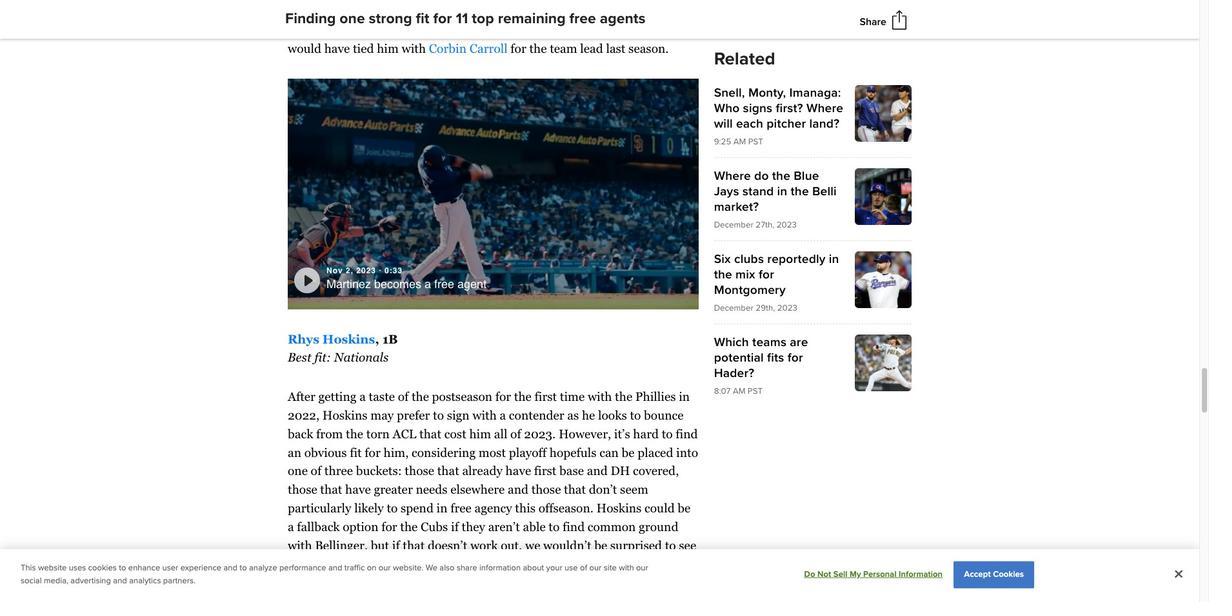 Task type: vqa. For each thing, say whether or not it's contained in the screenshot.


Task type: describe. For each thing, give the bounding box(es) containing it.
on inside this website uses cookies to enhance user experience and to analyze performance and traffic on our website. we also share information about your use of our site with our social media, advertising and analytics partners.
[[367, 564, 377, 574]]

season.
[[629, 41, 669, 55]]

that up rebuilding
[[403, 539, 425, 553]]

share
[[457, 564, 477, 574]]

top
[[472, 10, 494, 28]]

prefer
[[397, 409, 430, 423]]

sell
[[834, 570, 848, 580]]

particularly
[[288, 502, 352, 516]]

buckets:
[[356, 464, 402, 479]]

0 vertical spatial find
[[676, 427, 698, 441]]

getting
[[319, 390, 357, 404]]

1 vertical spatial find
[[563, 520, 585, 534]]

of right "all"
[[511, 427, 521, 441]]

see
[[679, 539, 697, 553]]

are
[[790, 335, 809, 351]]

already
[[462, 464, 503, 479]]

accept cookies button
[[954, 562, 1035, 589]]

8:07
[[714, 387, 731, 397]]

1 horizontal spatial they
[[514, 595, 538, 603]]

the left torn on the left of the page
[[346, 427, 364, 441]]

2 vertical spatial be
[[595, 539, 608, 553]]

reportedly
[[768, 252, 826, 267]]

and down the cookies
[[113, 576, 127, 586]]

where do the blue jays stand in the belli market? december 27th, 2023
[[714, 168, 837, 230]]

hoskins inside rhys hoskins , 1b best fit: nationals
[[323, 332, 375, 346]]

hader?
[[714, 366, 755, 382]]

0 horizontal spatial could
[[288, 595, 318, 603]]

carroll
[[470, 41, 508, 55]]

enhance
[[128, 564, 160, 574]]

and up the don't
[[587, 464, 608, 479]]

mlb media player group
[[288, 78, 699, 310]]

potential
[[714, 351, 764, 366]]

flip
[[321, 595, 339, 603]]

the inside six clubs reportedly in the mix for montgomery december 29th, 2023
[[714, 267, 733, 283]]

free up 'lead'
[[570, 10, 596, 28]]

the up prefer
[[412, 390, 429, 404]]

1b
[[383, 332, 398, 346]]

belli
[[813, 184, 837, 199]]

2023.
[[524, 427, 556, 441]]

cookies
[[994, 570, 1025, 580]]

and left the traffic
[[329, 564, 342, 574]]

aren't
[[488, 520, 520, 534]]

strong
[[369, 10, 412, 28]]

nats
[[645, 576, 670, 590]]

to down bounce
[[662, 427, 673, 441]]

that up considering
[[420, 427, 442, 441]]

will
[[714, 116, 733, 132]]

offseason.
[[539, 502, 594, 516]]

in up bounce
[[679, 390, 690, 404]]

3 our from the left
[[636, 564, 649, 574]]

share
[[860, 15, 887, 28]]

0 vertical spatial have
[[506, 464, 531, 479]]

pst inside snell, monty, imanaga: who signs first? where will each pitcher land? 9:25 am pst
[[749, 137, 764, 147]]

1 horizontal spatial him
[[342, 595, 364, 603]]

year
[[608, 557, 631, 572]]

0 horizontal spatial agency
[[475, 502, 512, 516]]

in inside where do the blue jays stand in the belli market? december 27th, 2023
[[778, 184, 788, 199]]

we
[[426, 564, 438, 574]]

·
[[379, 267, 382, 276]]

agents
[[600, 10, 646, 28]]

out,
[[501, 539, 523, 553]]

signs
[[743, 101, 773, 116]]

clubs
[[735, 252, 764, 267]]

of inside this website uses cookies to enhance user experience and to analyze performance and traffic on our website. we also share information about your use of our site with our social media, advertising and analytics partners.
[[580, 564, 588, 574]]

all
[[494, 427, 508, 441]]

to left 'see'
[[665, 539, 676, 553]]

1 our from the left
[[379, 564, 391, 574]]

fallback
[[297, 520, 340, 534]]

with inside this website uses cookies to enhance user experience and to analyze performance and traffic on our website. we also share information about your use of our site with our social media, advertising and analytics partners.
[[619, 564, 634, 574]]

personal
[[864, 570, 897, 580]]

bounce
[[644, 409, 684, 423]]

surprised
[[611, 539, 662, 553]]

to right prefer
[[433, 409, 444, 423]]

free inside nov 2, 2023 · 0:33 martinez becomes a free agent
[[434, 278, 455, 291]]

fits
[[768, 351, 785, 366]]

a left fallback
[[288, 520, 294, 534]]

it's
[[614, 427, 631, 441]]

a inside nov 2, 2023 · 0:33 martinez becomes a free agent
[[425, 278, 431, 291]]

partners.
[[163, 576, 196, 586]]

phillies
[[636, 390, 676, 404]]

on inside after getting a taste of the postseason for the first time with the phillies in 2022, hoskins may prefer to sign with a contender as he looks to bounce back from the torn acl that cost him all of 2023. however, it's hard to find an obvious fit for him, considering most playoff hopefuls can be placed into one of three buckets: those that already have first base and dh covered, those that have greater needs elsewhere and those that don't seem particularly likely to spend in free agency this offseason. hoskins could be a fallback option for the cubs if they aren't able to find common ground with bellinger, but if that doesn't work out, we wouldn't be surprised to see him sign with a rebuilding team like washington on a one-year "pillow" contract before making another run at free agency next year. the nats could flip him at the trade deadline, like they did with
[[557, 557, 571, 572]]

hard
[[633, 427, 659, 441]]

seem
[[620, 483, 649, 497]]

2023 inside six clubs reportedly in the mix for montgomery december 29th, 2023
[[778, 303, 798, 314]]

to right the cookies
[[119, 564, 126, 574]]

2 horizontal spatial him
[[470, 427, 491, 441]]

option
[[343, 520, 379, 534]]

montgomery
[[714, 283, 786, 298]]

after
[[288, 390, 316, 404]]

experience
[[181, 564, 222, 574]]

december inside six clubs reportedly in the mix for montgomery december 29th, 2023
[[714, 303, 754, 314]]

cost
[[445, 427, 467, 441]]

am inside snell, monty, imanaga: who signs first? where will each pitcher land? 9:25 am pst
[[734, 137, 746, 147]]

"pillow"
[[634, 557, 678, 572]]

that down base
[[564, 483, 586, 497]]

nov
[[327, 267, 343, 276]]

accept cookies
[[965, 570, 1025, 580]]

hopefuls
[[550, 446, 597, 460]]

nationals
[[334, 351, 389, 365]]

rebuilding
[[375, 557, 431, 572]]

base
[[560, 464, 584, 479]]

2023 inside nov 2, 2023 · 0:33 martinez becomes a free agent
[[357, 267, 376, 276]]

fit inside after getting a taste of the postseason for the first time with the phillies in 2022, hoskins may prefer to sign with a contender as he looks to bounce back from the torn acl that cost him all of 2023. however, it's hard to find an obvious fit for him, considering most playoff hopefuls can be placed into one of three buckets: those that already have first base and dh covered, those that have greater needs elsewhere and those that don't seem particularly likely to spend in free agency this offseason. hoskins could be a fallback option for the cubs if they aren't able to find common ground with bellinger, but if that doesn't work out, we wouldn't be surprised to see him sign with a rebuilding team like washington on a one-year "pillow" contract before making another run at free agency next year. the nats could flip him at the trade deadline, like they did with
[[350, 446, 362, 460]]

looks
[[598, 409, 627, 423]]

doesn't
[[428, 539, 468, 553]]

monty,
[[749, 85, 787, 101]]

the down remaining
[[530, 41, 547, 55]]

0 vertical spatial could
[[645, 502, 675, 516]]

1 vertical spatial him
[[288, 557, 310, 572]]

may
[[371, 409, 394, 423]]

remaining
[[498, 10, 566, 28]]

as
[[568, 409, 579, 423]]

a right the traffic
[[366, 557, 372, 572]]

2,
[[346, 267, 354, 276]]

team inside after getting a taste of the postseason for the first time with the phillies in 2022, hoskins may prefer to sign with a contender as he looks to bounce back from the torn acl that cost him all of 2023. however, it's hard to find an obvious fit for him, considering most playoff hopefuls can be placed into one of three buckets: those that already have first base and dh covered, those that have greater needs elsewhere and those that don't seem particularly likely to spend in free agency this offseason. hoskins could be a fallback option for the cubs if they aren't able to find common ground with bellinger, but if that doesn't work out, we wouldn't be surprised to see him sign with a rebuilding team like washington on a one-year "pillow" contract before making another run at free agency next year. the nats could flip him at the trade deadline, like they did with
[[434, 557, 462, 572]]

placed
[[638, 446, 674, 460]]

making
[[374, 576, 415, 590]]

with down next
[[562, 595, 586, 603]]

becomes
[[374, 278, 422, 291]]

for inside which teams are potential fits for hader? 8:07 am pst
[[788, 351, 804, 366]]

do not sell my personal information button
[[805, 563, 943, 588]]

1 horizontal spatial like
[[492, 595, 511, 603]]

year.
[[591, 576, 618, 590]]

stand
[[743, 184, 774, 199]]

for down torn on the left of the page
[[365, 446, 381, 460]]

back
[[288, 427, 313, 441]]

the down making
[[381, 595, 398, 603]]

of up prefer
[[398, 390, 409, 404]]

0 vertical spatial they
[[462, 520, 485, 534]]

in up cubs in the left bottom of the page
[[437, 502, 448, 516]]

in inside six clubs reportedly in the mix for montgomery december 29th, 2023
[[829, 252, 840, 267]]

information
[[899, 570, 943, 580]]

did
[[541, 595, 559, 603]]

analyze
[[249, 564, 277, 574]]

traffic
[[345, 564, 365, 574]]

where inside snell, monty, imanaga: who signs first? where will each pitcher land? 9:25 am pst
[[807, 101, 844, 116]]

snell, monty, imanaga: who signs first? where will each pitcher land? 9:25 am pst
[[714, 85, 844, 147]]

about
[[523, 564, 544, 574]]

am inside which teams are potential fits for hader? 8:07 am pst
[[733, 387, 746, 397]]

last
[[606, 41, 626, 55]]

1 vertical spatial first
[[534, 464, 557, 479]]

acl
[[393, 427, 417, 441]]

and up this
[[508, 483, 529, 497]]

use
[[565, 564, 578, 574]]

1 horizontal spatial team
[[550, 41, 578, 55]]

0 horizontal spatial sign
[[313, 557, 335, 572]]

common
[[588, 520, 636, 534]]

for right carroll
[[511, 41, 527, 55]]



Task type: locate. For each thing, give the bounding box(es) containing it.
with up before
[[338, 557, 363, 572]]

0 horizontal spatial find
[[563, 520, 585, 534]]

be up ground
[[678, 502, 691, 516]]

2022,
[[288, 409, 320, 423]]

1 horizontal spatial could
[[645, 502, 675, 516]]

0 horizontal spatial one
[[288, 464, 308, 479]]

0 horizontal spatial at
[[367, 595, 378, 603]]

0 vertical spatial be
[[622, 446, 635, 460]]

have
[[506, 464, 531, 479], [345, 483, 371, 497]]

team down 'doesn't'
[[434, 557, 462, 572]]

27th,
[[756, 220, 775, 230]]

likely
[[354, 502, 384, 516]]

1 vertical spatial if
[[392, 539, 400, 553]]

to up hard
[[630, 409, 641, 423]]

lead
[[581, 41, 603, 55]]

hoskins up the nationals
[[323, 332, 375, 346]]

jays
[[714, 184, 740, 199]]

do
[[755, 168, 769, 184]]

be
[[622, 446, 635, 460], [678, 502, 691, 516], [595, 539, 608, 553]]

find up into
[[676, 427, 698, 441]]

uses
[[69, 564, 86, 574]]

0 horizontal spatial fit
[[350, 446, 362, 460]]

1 vertical spatial hoskins
[[323, 409, 368, 423]]

0 horizontal spatial him
[[288, 557, 310, 572]]

11
[[456, 10, 468, 28]]

could down contract
[[288, 595, 318, 603]]

website
[[38, 564, 67, 574]]

rhys hoskins link
[[288, 332, 375, 346]]

1 vertical spatial am
[[733, 387, 746, 397]]

on right the traffic
[[367, 564, 377, 574]]

0 vertical spatial if
[[451, 520, 459, 534]]

1 vertical spatial one
[[288, 464, 308, 479]]

not
[[818, 570, 832, 580]]

0 vertical spatial agency
[[475, 502, 512, 516]]

contender
[[509, 409, 565, 423]]

postseason
[[432, 390, 493, 404]]

0 horizontal spatial team
[[434, 557, 462, 572]]

those up particularly
[[288, 483, 317, 497]]

agency up aren't at the bottom of the page
[[475, 502, 512, 516]]

1 horizontal spatial those
[[405, 464, 434, 479]]

0 horizontal spatial have
[[345, 483, 371, 497]]

2 vertical spatial 2023
[[778, 303, 798, 314]]

with up "all"
[[473, 409, 497, 423]]

each
[[737, 116, 764, 132]]

don't
[[589, 483, 617, 497]]

1 horizontal spatial agency
[[524, 576, 561, 590]]

0 vertical spatial where
[[807, 101, 844, 116]]

1 vertical spatial could
[[288, 595, 318, 603]]

him up contract
[[288, 557, 310, 572]]

0 vertical spatial at
[[486, 576, 497, 590]]

with up he
[[588, 390, 612, 404]]

december inside where do the blue jays stand in the belli market? december 27th, 2023
[[714, 220, 754, 230]]

pst inside which teams are potential fits for hader? 8:07 am pst
[[748, 387, 763, 397]]

am right the 8:07
[[733, 387, 746, 397]]

however,
[[559, 427, 611, 441]]

free
[[570, 10, 596, 28], [434, 278, 455, 291], [451, 502, 472, 516], [500, 576, 521, 590]]

1 vertical spatial have
[[345, 483, 371, 497]]

december down "market?"
[[714, 220, 754, 230]]

in right stand
[[778, 184, 788, 199]]

0 vertical spatial sign
[[447, 409, 470, 423]]

to
[[433, 409, 444, 423], [630, 409, 641, 423], [662, 427, 673, 441], [387, 502, 398, 516], [549, 520, 560, 534], [665, 539, 676, 553], [119, 564, 126, 574], [240, 564, 247, 574]]

first down playoff
[[534, 464, 557, 479]]

sign up cost
[[447, 409, 470, 423]]

before
[[336, 576, 371, 590]]

1 vertical spatial pst
[[748, 387, 763, 397]]

at down before
[[367, 595, 378, 603]]

like down information
[[492, 595, 511, 603]]

one down 'an'
[[288, 464, 308, 479]]

for right mix
[[759, 267, 775, 283]]

1 vertical spatial agency
[[524, 576, 561, 590]]

obvious
[[304, 446, 347, 460]]

0 vertical spatial fit
[[416, 10, 430, 28]]

to down greater
[[387, 502, 398, 516]]

martinez
[[327, 278, 371, 291]]

first up contender at the bottom
[[535, 390, 557, 404]]

in right reportedly
[[829, 252, 840, 267]]

0 horizontal spatial those
[[288, 483, 317, 497]]

a left one-
[[574, 557, 580, 572]]

0 vertical spatial am
[[734, 137, 746, 147]]

our
[[379, 564, 391, 574], [590, 564, 602, 574], [636, 564, 649, 574]]

be up one-
[[595, 539, 608, 553]]

fit up three
[[350, 446, 362, 460]]

like up run
[[465, 557, 485, 572]]

an
[[288, 446, 301, 460]]

,
[[375, 332, 379, 346]]

a right becomes
[[425, 278, 431, 291]]

agency
[[475, 502, 512, 516], [524, 576, 561, 590]]

a up "all"
[[500, 409, 506, 423]]

1 horizontal spatial be
[[622, 446, 635, 460]]

find
[[676, 427, 698, 441], [563, 520, 585, 534]]

which teams are potential fits for hader? element
[[714, 335, 912, 397]]

if
[[451, 520, 459, 534], [392, 539, 400, 553]]

him down before
[[342, 595, 364, 603]]

six clubs reportedly in the mix for montgomery december 29th, 2023
[[714, 252, 840, 314]]

team
[[550, 41, 578, 55], [434, 557, 462, 572]]

find up wouldn't
[[563, 520, 585, 534]]

1 horizontal spatial our
[[590, 564, 602, 574]]

a left taste
[[360, 390, 366, 404]]

our up making
[[379, 564, 391, 574]]

on down wouldn't
[[557, 557, 571, 572]]

2 horizontal spatial be
[[678, 502, 691, 516]]

performance
[[279, 564, 326, 574]]

fit
[[416, 10, 430, 28], [350, 446, 362, 460]]

advertising
[[71, 576, 111, 586]]

1 vertical spatial like
[[492, 595, 511, 603]]

they up work
[[462, 520, 485, 534]]

the
[[621, 576, 642, 590]]

1 vertical spatial fit
[[350, 446, 362, 460]]

december down montgomery
[[714, 303, 754, 314]]

2 vertical spatial hoskins
[[597, 502, 642, 516]]

torn
[[367, 427, 390, 441]]

team left 'lead'
[[550, 41, 578, 55]]

sign up contract
[[313, 557, 335, 572]]

1 horizontal spatial find
[[676, 427, 698, 441]]

1 vertical spatial be
[[678, 502, 691, 516]]

finding
[[285, 10, 336, 28]]

martinez becomes a free agent image
[[288, 78, 699, 310]]

those up needs
[[405, 464, 434, 479]]

to left the analyze on the left bottom of page
[[240, 564, 247, 574]]

2 december from the top
[[714, 303, 754, 314]]

2023 left ·
[[357, 267, 376, 276]]

where inside where do the blue jays stand in the belli market? december 27th, 2023
[[714, 168, 751, 184]]

snell, monty, imanaga: who signs first? where will each pitcher land? element
[[714, 85, 912, 147]]

2 horizontal spatial those
[[532, 483, 561, 497]]

one inside after getting a taste of the postseason for the first time with the phillies in 2022, hoskins may prefer to sign with a contender as he looks to bounce back from the torn acl that cost him all of 2023. however, it's hard to find an obvious fit for him, considering most playoff hopefuls can be placed into one of three buckets: those that already have first base and dh covered, those that have greater needs elsewhere and those that don't seem particularly likely to spend in free agency this offseason. hoskins could be a fallback option for the cubs if they aren't able to find common ground with bellinger, but if that doesn't work out, we wouldn't be surprised to see him sign with a rebuilding team like washington on a one-year "pillow" contract before making another run at free agency next year. the nats could flip him at the trade deadline, like they did with
[[288, 464, 308, 479]]

1 vertical spatial sign
[[313, 557, 335, 572]]

0 horizontal spatial our
[[379, 564, 391, 574]]

and right experience at bottom left
[[224, 564, 238, 574]]

where right first?
[[807, 101, 844, 116]]

most
[[479, 446, 506, 460]]

fit:
[[314, 351, 331, 365]]

0 vertical spatial team
[[550, 41, 578, 55]]

dh
[[611, 464, 630, 479]]

website.
[[393, 564, 424, 574]]

that down considering
[[437, 464, 459, 479]]

1 horizontal spatial sign
[[447, 409, 470, 423]]

1 horizontal spatial fit
[[416, 10, 430, 28]]

we
[[525, 539, 541, 553]]

free down information
[[500, 576, 521, 590]]

pitcher
[[767, 116, 806, 132]]

do
[[805, 570, 816, 580]]

pst down hader?
[[748, 387, 763, 397]]

1 vertical spatial december
[[714, 303, 754, 314]]

our left site
[[590, 564, 602, 574]]

best
[[288, 351, 312, 365]]

with up performance
[[288, 539, 312, 553]]

1 vertical spatial at
[[367, 595, 378, 603]]

0 vertical spatial hoskins
[[323, 332, 375, 346]]

agency down about
[[524, 576, 561, 590]]

the left belli
[[791, 184, 809, 199]]

the left mix
[[714, 267, 733, 283]]

market?
[[714, 199, 759, 215]]

with up the
[[619, 564, 634, 574]]

one-
[[583, 557, 608, 572]]

where do the blue jays stand in the belli market? element
[[714, 168, 912, 230]]

have down playoff
[[506, 464, 531, 479]]

0 vertical spatial like
[[465, 557, 485, 572]]

1 vertical spatial they
[[514, 595, 538, 603]]

my
[[850, 570, 862, 580]]

hoskins up the common
[[597, 502, 642, 516]]

covered,
[[633, 464, 679, 479]]

0 vertical spatial 2023
[[777, 220, 797, 230]]

snell,
[[714, 85, 745, 101]]

0 horizontal spatial if
[[392, 539, 400, 553]]

the down the spend at the left of the page
[[400, 520, 418, 534]]

0 horizontal spatial where
[[714, 168, 751, 184]]

privacy alert dialog
[[0, 550, 1200, 603]]

1 horizontal spatial where
[[807, 101, 844, 116]]

have up likely
[[345, 483, 371, 497]]

the up contender at the bottom
[[514, 390, 532, 404]]

of down obvious
[[311, 464, 322, 479]]

of right use
[[580, 564, 588, 574]]

for left 11
[[433, 10, 452, 28]]

first
[[535, 390, 557, 404], [534, 464, 557, 479]]

9:25
[[714, 137, 732, 147]]

0 horizontal spatial on
[[367, 564, 377, 574]]

that down three
[[320, 483, 342, 497]]

related
[[714, 48, 776, 70]]

for inside six clubs reportedly in the mix for montgomery december 29th, 2023
[[759, 267, 775, 283]]

playoff
[[509, 446, 547, 460]]

to right able
[[549, 520, 560, 534]]

2 our from the left
[[590, 564, 602, 574]]

the right do
[[773, 168, 791, 184]]

2023 inside where do the blue jays stand in the belli market? december 27th, 2023
[[777, 220, 797, 230]]

0 vertical spatial him
[[470, 427, 491, 441]]

they left the did
[[514, 595, 538, 603]]

user
[[162, 564, 178, 574]]

the up the looks
[[615, 390, 633, 404]]

0 horizontal spatial they
[[462, 520, 485, 534]]

1 horizontal spatial one
[[340, 10, 365, 28]]

time
[[560, 390, 585, 404]]

which
[[714, 335, 749, 351]]

do not sell my personal information
[[805, 570, 943, 580]]

can
[[600, 446, 619, 460]]

where left do
[[714, 168, 751, 184]]

another
[[418, 576, 461, 590]]

1 horizontal spatial have
[[506, 464, 531, 479]]

could up ground
[[645, 502, 675, 516]]

2 horizontal spatial our
[[636, 564, 649, 574]]

share button
[[860, 15, 887, 28]]

teams
[[753, 335, 787, 351]]

0 vertical spatial pst
[[749, 137, 764, 147]]

for up "all"
[[496, 390, 511, 404]]

1 december from the top
[[714, 220, 754, 230]]

0 horizontal spatial be
[[595, 539, 608, 553]]

2 vertical spatial him
[[342, 595, 364, 603]]

nov 2, 2023 · 0:33 martinez becomes a free agent
[[327, 267, 487, 291]]

1 vertical spatial where
[[714, 168, 751, 184]]

at down information
[[486, 576, 497, 590]]

1 vertical spatial team
[[434, 557, 462, 572]]

0 horizontal spatial like
[[465, 557, 485, 572]]

our up the
[[636, 564, 649, 574]]

him left "all"
[[470, 427, 491, 441]]

six clubs reportedly in the mix for montgomery element
[[714, 252, 912, 314]]

0 vertical spatial december
[[714, 220, 754, 230]]

1 horizontal spatial at
[[486, 576, 497, 590]]

1 horizontal spatial on
[[557, 557, 571, 572]]

this website uses cookies to enhance user experience and to analyze performance and traffic on our website. we also share information about your use of our site with our social media, advertising and analytics partners.
[[21, 564, 649, 586]]

run
[[464, 576, 483, 590]]

be right can
[[622, 446, 635, 460]]

fit right the strong on the top left of the page
[[416, 10, 430, 28]]

1 horizontal spatial if
[[451, 520, 459, 534]]

wouldn't
[[544, 539, 592, 553]]

0 vertical spatial one
[[340, 10, 365, 28]]

free down elsewhere
[[451, 502, 472, 516]]

2023 right 27th, at the right
[[777, 220, 797, 230]]

2023 right 29th,
[[778, 303, 798, 314]]

corbin carroll link
[[429, 41, 508, 55]]

1 vertical spatial 2023
[[357, 267, 376, 276]]

they
[[462, 520, 485, 534], [514, 595, 538, 603]]

in
[[778, 184, 788, 199], [829, 252, 840, 267], [679, 390, 690, 404], [437, 502, 448, 516]]

for up but
[[382, 520, 397, 534]]

am right 9:25 at the right top of page
[[734, 137, 746, 147]]

0 vertical spatial first
[[535, 390, 557, 404]]



